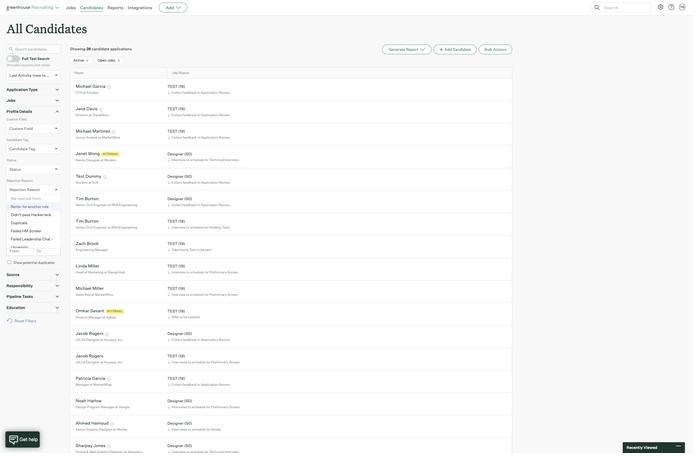 Task type: locate. For each thing, give the bounding box(es) containing it.
profile
[[6, 109, 18, 114]]

from
[[10, 208, 19, 212], [10, 228, 19, 233], [10, 248, 19, 253]]

1 designer (50) collect feedback in application review from the top
[[167, 174, 230, 185]]

last down "(includes"
[[9, 73, 17, 77]]

didn't pass hackerrank option
[[7, 211, 60, 219]]

0 vertical spatial interviews
[[171, 360, 187, 364]]

engineer down the "n/a"
[[93, 203, 107, 207]]

1 test (19) collect feedback in application review from the top
[[167, 84, 230, 95]]

0 vertical spatial interview to schedule for preliminary screen link
[[167, 270, 239, 275]]

1 burton from the top
[[85, 196, 99, 201]]

reason down status element
[[21, 179, 33, 183]]

jacob inside 'jacob rogers ux/ui designer at anyway, inc.'
[[76, 353, 88, 359]]

jacob rogers link down ux/ui designer at anyway, inc.
[[76, 353, 103, 359]]

4 (19) from the top
[[178, 219, 185, 224]]

miller up marketing
[[88, 263, 99, 269]]

preliminary
[[209, 270, 227, 274], [209, 293, 227, 297], [211, 360, 228, 364], [211, 405, 228, 409]]

2 review from the top
[[219, 113, 230, 117]]

0 vertical spatial from
[[10, 208, 19, 212]]

1 collect from the top
[[171, 90, 182, 95]]

jobs up profile
[[6, 98, 15, 103]]

at inside 'noah harlow design program manager at google'
[[115, 405, 118, 409]]

at inside linda miller head of marketing at designhub
[[104, 270, 107, 274]]

michael up junior
[[76, 128, 91, 134]]

2 vertical spatial interviews
[[171, 427, 187, 431]]

martinez
[[92, 128, 110, 134]]

reports link
[[107, 5, 124, 10]]

marketwise inside michael miller sales rep at marketwise
[[95, 293, 113, 297]]

(19) for sales rep at marketwise
[[178, 286, 185, 291]]

test (19) interview to schedule for holding tank
[[167, 219, 229, 229]]

Search candidates field
[[6, 45, 61, 54]]

senior down ahmed
[[76, 427, 86, 431]]

1 horizontal spatial add
[[445, 47, 452, 52]]

(19) inside 'test (19) offer to be created'
[[178, 309, 185, 313]]

garcia up manager at marketwise
[[92, 376, 105, 381]]

on up the 'university'
[[16, 240, 20, 244]]

tim burton link up zach brock link
[[76, 218, 99, 225]]

1 vertical spatial jobs
[[107, 58, 115, 62]]

1 tim burton senior civil engineer at rsa engineering from the top
[[76, 196, 137, 207]]

be left sent
[[200, 248, 204, 252]]

6 (19) from the top
[[178, 264, 185, 268]]

test for manager at marketwise
[[167, 376, 178, 381]]

0 vertical spatial last
[[9, 73, 17, 77]]

6 collect from the top
[[171, 338, 182, 342]]

designer inside designer (50) interviews to schedule for preliminary screen
[[167, 399, 183, 403]]

2 anyway, from the top
[[104, 360, 117, 364]]

engineering for designer (50)
[[119, 203, 137, 207]]

rsa for test (19)
[[111, 225, 118, 229]]

1 vertical spatial burton
[[85, 218, 99, 224]]

2 collect from the top
[[171, 113, 182, 117]]

hired on
[[6, 240, 20, 244]]

interviews inside designer (50) interviews to schedule for preliminary screen
[[171, 405, 187, 409]]

schedule inside test (19) interview to schedule for holding tank
[[190, 225, 204, 229]]

7 test from the top
[[167, 286, 178, 291]]

8 test from the top
[[167, 309, 178, 313]]

tim burton link down student at n/a
[[76, 196, 99, 202]]

test for director at travelnow
[[167, 107, 178, 111]]

jacob rogers link up ux/ui designer at anyway, inc.
[[76, 331, 103, 337]]

designer inside 'jacob rogers ux/ui designer at anyway, inc.'
[[86, 360, 100, 364]]

to inside designer (50) interviews to schedule for onsite
[[188, 427, 191, 431]]

preliminary inside designer (50) interviews to schedule for preliminary screen
[[211, 405, 228, 409]]

manager
[[95, 248, 108, 252], [88, 315, 102, 319], [76, 383, 89, 387], [101, 405, 114, 409]]

candidates right 'jobs' link
[[80, 5, 103, 10]]

in for michael martinez
[[197, 135, 200, 139]]

jacob up patricia
[[76, 353, 88, 359]]

1 vertical spatial rejection
[[9, 187, 26, 192]]

1 vertical spatial rejection reason
[[9, 187, 40, 192]]

1 vertical spatial civil
[[86, 225, 93, 229]]

(19) for manager at marketwise
[[178, 376, 185, 381]]

1 (50) from the top
[[184, 152, 192, 156]]

1 vertical spatial from
[[10, 228, 19, 233]]

feedback
[[183, 90, 197, 95], [183, 113, 197, 117], [183, 135, 197, 139], [183, 180, 197, 185], [183, 203, 197, 207], [183, 338, 197, 342], [183, 383, 197, 387]]

to down duplicate option
[[36, 228, 41, 233]]

1 vertical spatial rogers
[[89, 353, 103, 359]]

1 michael from the top
[[76, 84, 91, 89]]

1 vertical spatial engineering
[[119, 225, 137, 229]]

linda miller head of marketing at designhub
[[76, 263, 125, 274]]

to inside test (19) interviews to schedule for preliminary screen
[[188, 360, 191, 364]]

on down pass
[[19, 219, 23, 223]]

0 vertical spatial failed
[[11, 229, 21, 233]]

tim burton senior civil engineer at rsa engineering down the "n/a"
[[76, 196, 137, 207]]

3 from from the top
[[10, 248, 19, 253]]

0 vertical spatial designer (50) collect feedback in application review
[[167, 174, 230, 185]]

1 vertical spatial ux/ui
[[76, 360, 85, 364]]

3 test from the top
[[167, 129, 178, 134]]

duplicates
[[38, 260, 55, 265]]

0 horizontal spatial jobs
[[6, 98, 15, 103]]

2 vertical spatial michael
[[76, 286, 91, 291]]

wong
[[88, 151, 100, 156]]

tim up zach
[[76, 218, 84, 224]]

2 test (19) collect feedback in application review from the top
[[167, 107, 230, 117]]

1 vertical spatial tim burton senior civil engineer at rsa engineering
[[76, 218, 137, 229]]

zach
[[76, 241, 86, 246]]

2 interview to schedule for preliminary screen link from the top
[[167, 292, 239, 297]]

engineering for test (19)
[[119, 225, 137, 229]]

ahmed hamoud has been in onsite for more than 21 days image
[[110, 423, 114, 426]]

status element
[[6, 158, 61, 178]]

1 ux/ui from the top
[[76, 338, 85, 342]]

engineer up brock
[[93, 225, 107, 229]]

2 interviews to schedule for preliminary screen link from the top
[[167, 404, 241, 410]]

1 vertical spatial marketwise
[[95, 293, 113, 297]]

1 vertical spatial engineer
[[93, 225, 107, 229]]

hamoud
[[91, 421, 109, 426]]

2 (19) from the top
[[178, 107, 185, 111]]

engineer for test (19)
[[93, 225, 107, 229]]

tag up status element
[[28, 146, 35, 151]]

test inside 'test (19) offer to be created'
[[167, 309, 178, 313]]

holding
[[209, 225, 221, 229]]

1 vertical spatial be
[[183, 315, 187, 319]]

ahmed
[[76, 421, 90, 426]]

test for head of marketing at designhub
[[167, 264, 178, 268]]

6 test from the top
[[167, 264, 178, 268]]

2 ux/ui from the top
[[76, 360, 85, 364]]

candidate tag element
[[6, 137, 61, 158]]

ux/ui inside 'jacob rogers ux/ui designer at anyway, inc.'
[[76, 360, 85, 364]]

(19) inside test (19) interviews to schedule for preliminary screen
[[178, 354, 185, 358]]

4 in from the top
[[197, 180, 200, 185]]

0 vertical spatial field
[[19, 117, 27, 121]]

0 vertical spatial to
[[36, 208, 41, 212]]

collect feedback in application review link for michael garcia
[[167, 90, 231, 95]]

1 vertical spatial interview to schedule for preliminary screen link
[[167, 292, 239, 297]]

interview
[[171, 158, 186, 162], [225, 158, 239, 162], [171, 225, 186, 229], [171, 270, 186, 274], [171, 293, 186, 297]]

4 (50) from the top
[[184, 331, 192, 336]]

3 test (19) collect feedback in application review from the top
[[167, 129, 230, 139]]

1 vertical spatial rsa
[[111, 225, 118, 229]]

2 tim burton link from the top
[[76, 218, 99, 225]]

ux/ui down the 'jacob rogers'
[[76, 338, 85, 342]]

interview to schedule for preliminary screen link up 'created'
[[167, 292, 239, 297]]

3 (50) from the top
[[184, 197, 192, 201]]

1 vertical spatial activity
[[14, 199, 26, 203]]

(50) for student at n/a
[[184, 174, 192, 179]]

(19) inside test (19) take home test to be sent
[[178, 241, 185, 246]]

1 tim burton link from the top
[[76, 196, 99, 202]]

test (19) interview to schedule for preliminary screen for michael miller
[[167, 286, 238, 297]]

test up student
[[76, 174, 84, 179]]

last activity
[[6, 199, 26, 203]]

Show potential duplicates checkbox
[[8, 260, 11, 264]]

greenhouse recruiting image
[[6, 4, 55, 11]]

0 vertical spatial tim burton link
[[76, 196, 99, 202]]

1 vertical spatial inc.
[[118, 360, 123, 364]]

screen inside test (19) interviews to schedule for preliminary screen
[[229, 360, 240, 364]]

from down "duplicate"
[[10, 228, 19, 233]]

1 test from the top
[[167, 84, 178, 89]]

1 collect feedback in application review link from the top
[[167, 90, 231, 95]]

failed inside failed leadership chat - university
[[11, 237, 21, 241]]

at inside michael miller sales rep at marketwise
[[91, 293, 94, 297]]

designer (50) interviews to schedule for onsite
[[167, 421, 221, 431]]

noah
[[76, 398, 86, 403]]

jane
[[76, 106, 85, 111]]

miller inside linda miller head of marketing at designhub
[[88, 263, 99, 269]]

to inside 'test (19) offer to be created'
[[180, 315, 183, 319]]

internal for omkar savant
[[107, 309, 123, 313]]

to for sales rep at marketwise
[[186, 293, 189, 297]]

to inside designer (50) interview to schedule for technical interview
[[186, 158, 189, 162]]

2 interviews from the top
[[171, 405, 187, 409]]

2 jacob rogers link from the top
[[76, 353, 103, 359]]

1 tim from the top
[[76, 196, 84, 201]]

add candidate link
[[434, 45, 477, 54]]

patricia
[[76, 376, 91, 381]]

0 vertical spatial engineer
[[93, 203, 107, 207]]

2 vertical spatial from
[[10, 248, 19, 253]]

schedule for jacob rogers
[[192, 360, 205, 364]]

jobs right open at the left of the page
[[107, 58, 115, 62]]

1 vertical spatial tim
[[76, 218, 84, 224]]

4 review from the top
[[219, 180, 230, 185]]

to for head of marketing at designhub
[[186, 270, 189, 274]]

education
[[6, 305, 25, 310]]

engineering inside zach brock engineering manager
[[76, 248, 94, 252]]

rogers for jacob rogers
[[89, 331, 103, 336]]

junior
[[76, 135, 85, 139]]

0 vertical spatial candidate
[[453, 47, 471, 52]]

1 horizontal spatial be
[[200, 248, 204, 252]]

michael garcia
[[76, 84, 106, 89]]

reason up them
[[27, 187, 40, 192]]

civil
[[86, 203, 93, 207], [86, 225, 93, 229]]

for inside designer (50) interviews to schedule for preliminary screen
[[206, 405, 210, 409]]

1 rogers from the top
[[89, 331, 103, 336]]

tim down student
[[76, 196, 84, 201]]

role
[[42, 204, 49, 209]]

9 test from the top
[[167, 354, 178, 358]]

2 (50) from the top
[[184, 174, 192, 179]]

tim burton senior civil engineer at rsa engineering up brock
[[76, 218, 137, 229]]

0 vertical spatial garcia
[[92, 84, 106, 89]]

cto
[[76, 90, 82, 95]]

to inside test (19) take home test to be sent
[[197, 248, 200, 252]]

in
[[197, 90, 200, 95], [197, 113, 200, 117], [197, 135, 200, 139], [197, 180, 200, 185], [197, 203, 200, 207], [197, 338, 200, 342], [197, 383, 200, 387]]

test inside test (19) take home test to be sent
[[189, 248, 196, 252]]

product
[[76, 315, 88, 319]]

ux/ui up patricia
[[76, 360, 85, 364]]

1 jacob rogers link from the top
[[76, 331, 103, 337]]

test for junior analyst at marketwise
[[167, 129, 178, 134]]

0 vertical spatial be
[[200, 248, 204, 252]]

designer (50) collect feedback in application review up test (19) interview to schedule for holding tank at the left
[[167, 197, 230, 207]]

michael up sales
[[76, 286, 91, 291]]

failed hm screen option
[[7, 227, 60, 235]]

miller down marketing
[[92, 286, 104, 291]]

michael inside michael miller sales rep at marketwise
[[76, 286, 91, 291]]

anyway, down jacob rogers has been in application review for more than 5 days icon
[[104, 338, 117, 342]]

rep
[[85, 293, 91, 297]]

review for jacob rogers
[[219, 338, 230, 342]]

designer inside designer (50) interview to schedule for technical interview
[[167, 152, 183, 156]]

show
[[13, 260, 22, 265]]

michael inside 'link'
[[76, 84, 91, 89]]

rogers inside 'jacob rogers ux/ui designer at anyway, inc.'
[[89, 353, 103, 359]]

screen inside designer (50) interviews to schedule for preliminary screen
[[229, 405, 240, 409]]

michael martinez link
[[76, 128, 110, 135]]

leadership
[[22, 237, 42, 241]]

2 vertical spatial designer (50) collect feedback in application review
[[167, 331, 230, 342]]

test for engineering manager
[[167, 241, 178, 246]]

manager right 'program'
[[101, 405, 114, 409]]

(50) inside designer (50) interviews to schedule for onsite
[[184, 421, 192, 426]]

2 engineer from the top
[[93, 225, 107, 229]]

0 vertical spatial tim burton senior civil engineer at rsa engineering
[[76, 196, 137, 207]]

1 interview to schedule for preliminary screen link from the top
[[167, 270, 239, 275]]

patricia garcia has been in application review for more than 5 days image
[[106, 378, 111, 381]]

schedule inside designer (50) interviews to schedule for onsite
[[192, 427, 205, 431]]

2 tim burton senior civil engineer at rsa engineering from the top
[[76, 218, 137, 229]]

marketwise down michael miller 'link'
[[95, 293, 113, 297]]

6 review from the top
[[219, 338, 230, 342]]

be inside 'test (19) offer to be created'
[[183, 315, 187, 319]]

0 horizontal spatial add
[[166, 5, 174, 10]]

2 failed from the top
[[11, 237, 21, 241]]

2 inc. from the top
[[118, 360, 123, 364]]

3 in from the top
[[197, 135, 200, 139]]

miller
[[88, 263, 99, 269], [92, 286, 104, 291]]

internal up the adept
[[107, 309, 123, 313]]

senior down the janet at the top of the page
[[76, 158, 86, 162]]

2 jacob from the top
[[76, 353, 88, 359]]

6 (50) from the top
[[184, 421, 192, 426]]

0 vertical spatial jacob rogers link
[[76, 331, 103, 337]]

michael up cto at foodies at the top left of page
[[76, 84, 91, 89]]

last
[[9, 73, 17, 77], [6, 199, 13, 203]]

burton up brock
[[85, 218, 99, 224]]

1 vertical spatial add
[[445, 47, 452, 52]]

burton down the "n/a"
[[85, 196, 99, 201]]

7 review from the top
[[219, 383, 230, 387]]

1 horizontal spatial test
[[189, 248, 196, 252]]

screen for jacob rogers
[[229, 360, 240, 364]]

0 vertical spatial michael
[[76, 84, 91, 89]]

tim burton link
[[76, 196, 99, 202], [76, 218, 99, 225]]

10 test from the top
[[167, 376, 178, 381]]

None field
[[9, 185, 11, 194]]

0 vertical spatial rogers
[[89, 331, 103, 336]]

custom down profile details
[[9, 126, 23, 131]]

interviews to schedule for onsite link
[[167, 427, 222, 432]]

8 (19) from the top
[[178, 309, 185, 313]]

1 review from the top
[[219, 90, 230, 95]]

application for jane davis
[[201, 113, 218, 117]]

from down hired on
[[10, 248, 19, 253]]

for for design program manager at google
[[206, 405, 210, 409]]

0 vertical spatial test
[[76, 174, 84, 179]]

2 civil from the top
[[86, 225, 93, 229]]

0 vertical spatial burton
[[85, 196, 99, 201]]

candidate left "bulk"
[[453, 47, 471, 52]]

preliminary inside test (19) interviews to schedule for preliminary screen
[[211, 360, 228, 364]]

0 vertical spatial internal
[[103, 152, 118, 156]]

manager down brock
[[95, 248, 108, 252]]

screen
[[29, 229, 41, 233], [227, 270, 238, 274], [227, 293, 238, 297], [229, 360, 240, 364], [229, 405, 240, 409]]

candidate tag down custom field element
[[6, 138, 28, 142]]

preliminary for linda miller
[[209, 270, 227, 274]]

review for michael martinez
[[219, 135, 230, 139]]

and
[[34, 63, 40, 67]]

1 horizontal spatial jobs
[[66, 5, 76, 10]]

schedule inside test (19) interviews to schedule for preliminary screen
[[192, 360, 205, 364]]

interviews to schedule for preliminary screen link for harlow
[[167, 404, 241, 410]]

designer inside designer (50) interviews to schedule for onsite
[[167, 421, 183, 426]]

reset
[[15, 319, 25, 323]]

test inside test (19) interviews to schedule for preliminary screen
[[167, 354, 178, 358]]

candidate tag
[[6, 138, 28, 142], [9, 146, 35, 151]]

1 vertical spatial last
[[6, 199, 13, 203]]

0 vertical spatial reason
[[21, 179, 33, 183]]

civil for test (19)
[[86, 225, 93, 229]]

4 feedback from the top
[[183, 180, 197, 185]]

1 in from the top
[[197, 90, 200, 95]]

1 vertical spatial garcia
[[92, 376, 105, 381]]

4 test (19) collect feedback in application review from the top
[[167, 376, 230, 387]]

5 feedback from the top
[[183, 203, 197, 207]]

interview to schedule for preliminary screen link down sent
[[167, 270, 239, 275]]

candidate up status element
[[9, 146, 28, 151]]

7 collect from the top
[[171, 383, 182, 387]]

in for patricia garcia
[[197, 383, 200, 387]]

in for michael garcia
[[197, 90, 200, 95]]

chat
[[42, 237, 51, 241]]

0 vertical spatial civil
[[86, 203, 93, 207]]

ux/ui
[[76, 338, 85, 342], [76, 360, 85, 364]]

10 (19) from the top
[[178, 376, 185, 381]]

collect
[[171, 90, 182, 95], [171, 113, 182, 117], [171, 135, 182, 139], [171, 180, 182, 185], [171, 203, 182, 207], [171, 338, 182, 342], [171, 383, 182, 387]]

manager down patricia
[[76, 383, 89, 387]]

1 interviews from the top
[[171, 360, 187, 364]]

2 michael from the top
[[76, 128, 91, 134]]

1 vertical spatial failed
[[11, 237, 21, 241]]

name
[[74, 71, 84, 75]]

1 test (19) interview to schedule for preliminary screen from the top
[[167, 264, 238, 274]]

2 burton from the top
[[85, 218, 99, 224]]

jacob down product
[[76, 331, 88, 336]]

pass
[[22, 212, 30, 217]]

test
[[76, 174, 84, 179], [189, 248, 196, 252]]

rogers down ux/ui designer at anyway, inc.
[[89, 353, 103, 359]]

marketwise down patricia garcia has been in application review for more than 5 days icon
[[93, 383, 112, 387]]

collect for test dummy
[[171, 180, 182, 185]]

old)
[[46, 73, 53, 77]]

2 vertical spatial candidate
[[9, 146, 28, 151]]

0 vertical spatial on
[[19, 219, 23, 223]]

2 in from the top
[[197, 113, 200, 117]]

0 vertical spatial anyway,
[[104, 338, 117, 342]]

1 vertical spatial michael
[[76, 128, 91, 134]]

2 rsa from the top
[[111, 225, 118, 229]]

better for another role option
[[7, 203, 60, 211]]

3 interviews from the top
[[171, 427, 187, 431]]

google
[[119, 405, 130, 409]]

patricia garcia
[[76, 376, 105, 381]]

collect for michael martinez
[[171, 135, 182, 139]]

0 vertical spatial ux/ui
[[76, 338, 85, 342]]

to up show potential duplicates
[[36, 248, 41, 253]]

(50) inside designer (50) interviews to schedule for preliminary screen
[[184, 399, 192, 403]]

be left 'created'
[[183, 315, 187, 319]]

activity up better
[[14, 199, 26, 203]]

to inside designer (50) interviews to schedule for preliminary screen
[[188, 405, 191, 409]]

7 (19) from the top
[[178, 286, 185, 291]]

2 rogers from the top
[[89, 353, 103, 359]]

0 vertical spatial rsa
[[111, 203, 118, 207]]

test right home
[[189, 248, 196, 252]]

1 vertical spatial tim burton link
[[76, 218, 99, 225]]

0 vertical spatial test (19) interview to schedule for preliminary screen
[[167, 264, 238, 274]]

0 vertical spatial engineering
[[119, 203, 137, 207]]

2 test from the top
[[167, 107, 178, 111]]

zach brock link
[[76, 241, 99, 247]]

schedule for linda miller
[[190, 270, 204, 274]]

1 vertical spatial interviews to schedule for preliminary screen link
[[167, 404, 241, 410]]

showing
[[70, 47, 85, 51]]

to inside test (19) interview to schedule for holding tank
[[186, 225, 189, 229]]

3 review from the top
[[219, 135, 230, 139]]

5 (50) from the top
[[184, 399, 192, 403]]

anyway, up patricia garcia has been in application review for more than 5 days icon
[[104, 360, 117, 364]]

0 vertical spatial activity
[[18, 73, 32, 77]]

6 collect feedback in application review link from the top
[[167, 337, 231, 342]]

5 (19) from the top
[[178, 241, 185, 246]]

to up the hackerrank
[[36, 208, 41, 212]]

3 collect feedback in application review link from the top
[[167, 135, 231, 140]]

failed down "duplicate"
[[11, 229, 21, 233]]

1 vertical spatial jacob rogers link
[[76, 353, 103, 359]]

senior down student
[[76, 203, 86, 207]]

interview to schedule for preliminary screen link for michael miller
[[167, 292, 239, 297]]

miller inside michael miller sales rep at marketwise
[[92, 286, 104, 291]]

2 horizontal spatial jobs
[[107, 58, 115, 62]]

(19) for product manager at adept
[[178, 309, 185, 313]]

1 vertical spatial anyway,
[[104, 360, 117, 364]]

1 vertical spatial designer (50) collect feedback in application review
[[167, 197, 230, 207]]

designer (50) collect feedback in application review down 'created'
[[167, 331, 230, 342]]

0 vertical spatial interviews to schedule for preliminary screen link
[[167, 360, 241, 365]]

test inside test (19) take home test to be sent
[[167, 241, 178, 246]]

from up didn't
[[10, 208, 19, 212]]

omkar savant
[[76, 308, 104, 314]]

application for test dummy
[[201, 180, 218, 185]]

to
[[36, 208, 41, 212], [36, 228, 41, 233], [36, 248, 41, 253]]

senior up zach
[[76, 225, 86, 229]]

candidates down 'jobs' link
[[25, 21, 87, 36]]

garcia inside 'link'
[[92, 84, 106, 89]]

(50) inside designer (50) interview to schedule for technical interview
[[184, 152, 192, 156]]

interview inside test (19) interview to schedule for holding tank
[[171, 225, 186, 229]]

sharpay jones link
[[76, 443, 106, 449]]

1 vertical spatial on
[[16, 240, 20, 244]]

for inside option
[[22, 204, 27, 209]]

(50) for ux/ui designer at anyway, inc.
[[184, 331, 192, 336]]

responsibility
[[6, 283, 33, 288]]

feedback for jacob rogers
[[183, 338, 197, 342]]

test (19) collect feedback in application review for patricia garcia
[[167, 376, 230, 387]]

garcia
[[92, 84, 106, 89], [92, 376, 105, 381]]

add inside 'popup button'
[[166, 5, 174, 10]]

failed for failed leadership chat - university
[[11, 237, 21, 241]]

manager down savant
[[88, 315, 102, 319]]

last for last activity
[[6, 199, 13, 203]]

tim burton senior civil engineer at rsa engineering for designer
[[76, 196, 137, 207]]

to for product manager at adept
[[180, 315, 183, 319]]

rejection reason
[[6, 179, 33, 183], [9, 187, 40, 192]]

tag down custom field element
[[23, 138, 28, 142]]

(19) inside test (19) interview to schedule for holding tank
[[178, 219, 185, 224]]

custom
[[6, 117, 18, 121], [9, 126, 23, 131]]

(19) for ux/ui designer at anyway, inc.
[[178, 354, 185, 358]]

2 test (19) interview to schedule for preliminary screen from the top
[[167, 286, 238, 297]]

ahmed hamoud link
[[76, 421, 109, 427]]

for inside test (19) interviews to schedule for preliminary screen
[[206, 360, 210, 364]]

jobs left the 'candidates' link on the top of page
[[66, 5, 76, 10]]

jobs link
[[66, 5, 76, 10]]

schedule inside designer (50) interviews to schedule for preliminary screen
[[192, 405, 205, 409]]

michael miller link
[[76, 286, 104, 292]]

1 interviews to schedule for preliminary screen link from the top
[[167, 360, 241, 365]]

1 vertical spatial test (19) interview to schedule for preliminary screen
[[167, 286, 238, 297]]

3 to from the top
[[36, 248, 41, 253]]

search
[[37, 56, 49, 61]]

-
[[51, 237, 53, 241]]

to for hired on
[[36, 248, 41, 253]]

1 to from the top
[[36, 208, 41, 212]]

rogers up ux/ui designer at anyway, inc.
[[89, 331, 103, 336]]

pipeline tasks
[[6, 294, 33, 299]]

td button
[[679, 4, 685, 10]]

burton for designer
[[85, 196, 99, 201]]

for inside designer (50) interviews to schedule for onsite
[[206, 427, 210, 431]]

failed inside failed hm screen option
[[11, 229, 21, 233]]

designer (50) collect feedback in application review for test dummy
[[167, 174, 230, 185]]

(50) for senior designer at modern
[[184, 152, 192, 156]]

inc. inside 'jacob rogers ux/ui designer at anyway, inc.'
[[118, 360, 123, 364]]

1 vertical spatial to
[[36, 228, 41, 233]]

3 feedback from the top
[[183, 135, 197, 139]]

candidate tag up status element
[[9, 146, 35, 151]]

(19) for cto at foodies
[[178, 84, 185, 89]]

tim burton senior civil engineer at rsa engineering for test
[[76, 218, 137, 229]]

candidate reports are now available! apply filters and select "view in app" element
[[382, 45, 431, 54]]

0 vertical spatial inc.
[[118, 338, 123, 342]]

1 vertical spatial interviews
[[171, 405, 187, 409]]

test for cto at foodies
[[167, 84, 178, 89]]

for for sales rep at marketwise
[[204, 293, 209, 297]]

candidate inside 'link'
[[453, 47, 471, 52]]

custom down profile
[[6, 117, 18, 121]]

marketwise down michael martinez has been in application review for more than 5 days icon
[[102, 135, 120, 139]]

2 tim from the top
[[76, 218, 84, 224]]

1 feedback from the top
[[183, 90, 197, 95]]

product manager at adept
[[76, 315, 116, 319]]

interviews inside test (19) interviews to schedule for preliminary screen
[[171, 360, 187, 364]]

activity down the resumes at left
[[18, 73, 32, 77]]

3 collect from the top
[[171, 135, 182, 139]]

reason
[[21, 179, 33, 183], [27, 187, 40, 192]]

designer (50) collect feedback in application review down interview to schedule for technical interview link
[[167, 174, 230, 185]]

1 civil from the top
[[86, 203, 93, 207]]

in for jane davis
[[197, 113, 200, 117]]

of
[[84, 270, 87, 274]]

omkar savant link
[[76, 308, 104, 314]]

failed up the 'university'
[[11, 237, 21, 241]]

internal up modern
[[103, 152, 118, 156]]

2 vertical spatial marketwise
[[93, 383, 112, 387]]

2 vertical spatial engineering
[[76, 248, 94, 252]]

failed
[[11, 229, 21, 233], [11, 237, 21, 241]]

for inside test (19) interview to schedule for holding tank
[[204, 225, 209, 229]]

1 vertical spatial internal
[[107, 309, 123, 313]]

0 horizontal spatial be
[[183, 315, 187, 319]]

add for add
[[166, 5, 174, 10]]

open jobs
[[98, 58, 115, 62]]

3 (19) from the top
[[178, 129, 185, 134]]

civil down student at n/a
[[86, 203, 93, 207]]

tasks
[[22, 294, 33, 299]]

last up better
[[6, 199, 13, 203]]

tank
[[222, 225, 229, 229]]

1 engineer from the top
[[93, 203, 107, 207]]

2 from from the top
[[10, 228, 19, 233]]

civil up brock
[[86, 225, 93, 229]]

2 vertical spatial to
[[36, 248, 41, 253]]

1 rsa from the top
[[111, 203, 118, 207]]

0 vertical spatial custom
[[6, 117, 18, 121]]

candidate down custom field element
[[6, 138, 22, 142]]

garcia up foodies
[[92, 84, 106, 89]]

bulk
[[484, 47, 492, 52]]

1 vertical spatial tag
[[28, 146, 35, 151]]

university
[[11, 245, 28, 249]]

0 vertical spatial tim
[[76, 196, 84, 201]]

0 vertical spatial miller
[[88, 263, 99, 269]]

feedback for michael garcia
[[183, 90, 197, 95]]

test inside test (19) interview to schedule for holding tank
[[167, 219, 178, 224]]

for inside designer (50) interview to schedule for technical interview
[[204, 158, 209, 162]]

0 vertical spatial add
[[166, 5, 174, 10]]

engineering
[[119, 203, 137, 207], [119, 225, 137, 229], [76, 248, 94, 252]]

none field inside rejection reason element
[[9, 185, 11, 194]]

add inside 'link'
[[445, 47, 452, 52]]

3 senior from the top
[[76, 225, 86, 229]]

5 test from the top
[[167, 241, 178, 246]]

cto at foodies
[[76, 90, 99, 95]]

7 feedback from the top
[[183, 383, 197, 387]]

9 (19) from the top
[[178, 354, 185, 358]]

review
[[219, 90, 230, 95], [219, 113, 230, 117], [219, 135, 230, 139], [219, 180, 230, 185], [219, 203, 230, 207], [219, 338, 230, 342], [219, 383, 230, 387]]



Task type: describe. For each thing, give the bounding box(es) containing it.
at inside 'jacob rogers ux/ui designer at anyway, inc.'
[[100, 360, 103, 364]]

review for michael garcia
[[219, 90, 230, 95]]

jacob rogers has been in application review for more than 5 days image
[[104, 333, 109, 336]]

on for hired on
[[16, 240, 20, 244]]

(19) for engineering manager
[[178, 241, 185, 246]]

technical
[[209, 158, 224, 162]]

full
[[22, 56, 28, 61]]

interview for tim burton
[[171, 225, 186, 229]]

5 collect feedback in application review link from the top
[[167, 202, 231, 207]]

didn't
[[11, 212, 21, 217]]

janet wong link
[[76, 151, 100, 157]]

application for michael martinez
[[201, 135, 218, 139]]

5 review from the top
[[219, 203, 230, 207]]

7 (50) from the top
[[184, 443, 192, 448]]

for for head of marketing at designhub
[[204, 270, 209, 274]]

harlow
[[87, 398, 102, 403]]

modern
[[104, 158, 116, 162]]

0 vertical spatial custom field
[[6, 117, 27, 121]]

schedule for michael miller
[[190, 293, 204, 297]]

application type
[[6, 87, 38, 92]]

collect for jacob rogers
[[171, 338, 182, 342]]

interviews inside designer (50) interviews to schedule for onsite
[[171, 427, 187, 431]]

interview for michael miller
[[171, 293, 186, 297]]

2 senior from the top
[[76, 203, 86, 207]]

(19) for head of marketing at designhub
[[178, 264, 185, 268]]

tim for designer
[[76, 196, 84, 201]]

civil for designer (50)
[[86, 203, 93, 207]]

senior designer at modern
[[76, 158, 116, 162]]

tim burton link for designer
[[76, 196, 99, 202]]

36
[[86, 47, 91, 51]]

failed for failed hm screen
[[11, 229, 21, 233]]

program
[[87, 405, 100, 409]]

review for patricia garcia
[[219, 383, 230, 387]]

designer (50) interview to schedule for technical interview
[[167, 152, 239, 162]]

1 vertical spatial custom field
[[9, 126, 33, 131]]

zach brock engineering manager
[[76, 241, 108, 252]]

hackerrank
[[31, 212, 51, 217]]

test (19) interviews to schedule for preliminary screen
[[167, 354, 240, 364]]

0 vertical spatial rejection reason
[[6, 179, 33, 183]]

screen inside option
[[29, 229, 41, 233]]

add for add candidate
[[445, 47, 452, 52]]

5 in from the top
[[197, 203, 200, 207]]

2 vertical spatial jobs
[[6, 98, 15, 103]]

0 vertical spatial marketwise
[[102, 135, 120, 139]]

actions
[[493, 47, 507, 52]]

manager inside zach brock engineering manager
[[95, 248, 108, 252]]

application for michael garcia
[[201, 90, 218, 95]]

collect feedback in application review link for michael martinez
[[167, 135, 231, 140]]

michael for michael martinez
[[76, 128, 91, 134]]

collect feedback in application review link for jane davis
[[167, 112, 231, 118]]

Search text field
[[603, 4, 646, 11]]

1 vertical spatial candidates
[[25, 21, 87, 36]]

from for applied
[[10, 228, 19, 233]]

to for applied on
[[36, 228, 41, 233]]

test for ux/ui designer at anyway, inc.
[[167, 354, 178, 358]]

garcia for patricia garcia
[[92, 376, 105, 381]]

dummy
[[85, 174, 101, 179]]

feedback for test dummy
[[183, 180, 197, 185]]

feedback for michael martinez
[[183, 135, 197, 139]]

interviews for noah harlow
[[171, 405, 187, 409]]

ahmed hamoud
[[76, 421, 109, 426]]

(includes
[[6, 63, 20, 67]]

(19) for junior analyst at marketwise
[[178, 129, 185, 134]]

jane davis
[[76, 106, 98, 111]]

collect for patricia garcia
[[171, 383, 182, 387]]

1 vertical spatial custom
[[9, 126, 23, 131]]

jacob rogers
[[76, 331, 103, 336]]

interview to schedule for preliminary screen link for linda miller
[[167, 270, 239, 275]]

engineer for designer (50)
[[93, 203, 107, 207]]

0 vertical spatial tag
[[23, 138, 28, 142]]

notes)
[[41, 63, 50, 67]]

report
[[406, 47, 418, 52]]

full text search (includes resumes and notes)
[[6, 56, 50, 67]]

type
[[28, 87, 38, 92]]

last activity (new to old) option
[[9, 73, 53, 77]]

test for product manager at adept
[[167, 309, 178, 313]]

rejection reason element
[[6, 178, 61, 438]]

0 vertical spatial status
[[6, 158, 16, 162]]

1 vertical spatial field
[[24, 126, 33, 131]]

custom field element
[[6, 117, 61, 137]]

schedule inside designer (50) interview to schedule for technical interview
[[190, 158, 204, 162]]

application for jacob rogers
[[201, 338, 218, 342]]

(50) for senior graphic designer at morley
[[184, 421, 192, 426]]

text
[[29, 56, 37, 61]]

anyway, inside 'jacob rogers ux/ui designer at anyway, inc.'
[[104, 360, 117, 364]]

collect feedback in application review link for test dummy
[[167, 180, 231, 185]]

in for test dummy
[[197, 180, 200, 185]]

offer to be created link
[[167, 315, 201, 320]]

showing 36 candidate applications
[[70, 47, 132, 51]]

integrations
[[128, 5, 152, 10]]

travelnow
[[92, 113, 109, 117]]

another
[[28, 204, 41, 209]]

potential
[[23, 260, 37, 265]]

generate
[[389, 47, 405, 52]]

resumes
[[21, 63, 34, 67]]

candidates link
[[80, 5, 103, 10]]

candidate
[[92, 47, 109, 51]]

integrations link
[[128, 5, 152, 10]]

davis
[[86, 106, 98, 111]]

4 senior from the top
[[76, 427, 86, 431]]

1 vertical spatial candidate
[[6, 138, 22, 142]]

director at travelnow
[[76, 113, 109, 117]]

foodies
[[87, 90, 99, 95]]

head
[[76, 270, 84, 274]]

for for senior civil engineer at rsa engineering
[[204, 225, 209, 229]]

student at n/a
[[76, 180, 98, 185]]

for for senior designer at modern
[[204, 158, 209, 162]]

collect for jane davis
[[171, 113, 182, 117]]

to for last activity
[[36, 208, 41, 212]]

test (19) collect feedback in application review for michael garcia
[[167, 84, 230, 95]]

them
[[32, 196, 41, 201]]

td button
[[678, 3, 687, 11]]

didn't pass hackerrank
[[11, 212, 51, 217]]

michael martinez
[[76, 128, 110, 134]]

test (19) interview to schedule for preliminary screen for linda miller
[[167, 264, 238, 274]]

in for jacob rogers
[[197, 338, 200, 342]]

collect for michael garcia
[[171, 90, 182, 95]]

interview for linda miller
[[171, 270, 186, 274]]

marketing
[[88, 270, 104, 274]]

test dummy has been in application review for more than 5 days image
[[102, 176, 107, 179]]

1 vertical spatial reason
[[27, 187, 40, 192]]

to for design program manager at google
[[188, 405, 191, 409]]

filters
[[25, 319, 36, 323]]

show potential duplicates
[[13, 260, 55, 265]]

0 vertical spatial rejection
[[6, 179, 21, 183]]

duplicate
[[11, 221, 27, 225]]

preliminary for noah harlow
[[211, 405, 228, 409]]

profile details
[[6, 109, 32, 114]]

sharpay jones has been in technical interview for more than 14 days image
[[107, 445, 111, 448]]

checkmark image
[[9, 57, 13, 60]]

rsa for designer (50)
[[111, 203, 118, 207]]

n/a
[[92, 180, 98, 185]]

preliminary for jacob rogers
[[211, 360, 228, 364]]

(50) for design program manager at google
[[184, 399, 192, 403]]

miller for michael miller
[[92, 286, 104, 291]]

test (19) collect feedback in application review for jane davis
[[167, 107, 230, 117]]

to for senior civil engineer at rsa engineering
[[186, 225, 189, 229]]

designer (50) collect feedback in application review for jacob rogers
[[167, 331, 230, 342]]

test for sales rep at marketwise
[[167, 286, 178, 291]]

patricia garcia link
[[76, 376, 105, 382]]

application for patricia garcia
[[201, 383, 218, 387]]

we rejected them
[[11, 196, 41, 201]]

feedback for jane davis
[[183, 113, 197, 117]]

jacob for jacob rogers ux/ui designer at anyway, inc.
[[76, 353, 88, 359]]

recently
[[627, 445, 643, 450]]

sent
[[205, 248, 212, 252]]

reset filters
[[15, 319, 36, 323]]

michael for michael garcia
[[76, 84, 91, 89]]

reports
[[107, 5, 124, 10]]

1 vertical spatial status
[[9, 167, 21, 171]]

janet
[[76, 151, 87, 156]]

1 vertical spatial candidate tag
[[9, 146, 35, 151]]

jane davis has been in application review for more than 5 days image
[[99, 108, 104, 111]]

designhub
[[108, 270, 125, 274]]

source
[[6, 272, 19, 277]]

ux/ui designer at anyway, inc.
[[76, 338, 123, 342]]

omkar
[[76, 308, 89, 314]]

to for senior graphic designer at morley
[[188, 427, 191, 431]]

linda miller link
[[76, 263, 99, 269]]

1 anyway, from the top
[[104, 338, 117, 342]]

screen for linda miller
[[227, 270, 238, 274]]

collect feedback in application review link for jacob rogers
[[167, 337, 231, 342]]

analyst
[[86, 135, 98, 139]]

michael garcia has been in application review for more than 5 days image
[[106, 86, 111, 89]]

michael martinez has been in application review for more than 5 days image
[[111, 131, 116, 134]]

reset filters button
[[6, 316, 39, 326]]

failed leadership chat - university option
[[7, 235, 60, 251]]

designer (50)
[[167, 443, 192, 448]]

(50) for senior civil engineer at rsa engineering
[[184, 197, 192, 201]]

(new
[[32, 73, 41, 77]]

1 senior from the top
[[76, 158, 86, 162]]

5 collect from the top
[[171, 203, 182, 207]]

designer (50) interviews to schedule for preliminary screen
[[167, 399, 240, 409]]

details
[[19, 109, 32, 114]]

manager inside 'noah harlow design program manager at google'
[[101, 405, 114, 409]]

preliminary for michael miller
[[209, 293, 227, 297]]

on for applied on
[[19, 219, 23, 223]]

configure image
[[657, 4, 664, 10]]

1 inc. from the top
[[118, 338, 123, 342]]

active
[[73, 58, 84, 62]]

test (19) take home test to be sent
[[167, 241, 212, 252]]

failed hm screen
[[11, 229, 41, 233]]

senior graphic designer at morley
[[76, 427, 127, 431]]

0 horizontal spatial test
[[76, 174, 84, 179]]

generate report
[[389, 47, 418, 52]]

bulk actions link
[[479, 45, 512, 54]]

we
[[11, 196, 16, 201]]

review for test dummy
[[219, 180, 230, 185]]

schedule for tim burton
[[190, 225, 204, 229]]

td
[[680, 5, 684, 9]]

from for hired
[[10, 248, 19, 253]]

test for senior civil engineer at rsa engineering
[[167, 219, 178, 224]]

burton for test
[[85, 218, 99, 224]]

duplicate option
[[7, 219, 60, 227]]

schedule for noah harlow
[[192, 405, 205, 409]]

2 designer (50) collect feedback in application review from the top
[[167, 197, 230, 207]]

offer
[[171, 315, 179, 319]]

noah harlow design program manager at google
[[76, 398, 130, 409]]

be inside test (19) take home test to be sent
[[200, 248, 204, 252]]

0 vertical spatial jobs
[[66, 5, 76, 10]]

0 vertical spatial candidate tag
[[6, 138, 28, 142]]

feedback for patricia garcia
[[183, 383, 197, 387]]

0 vertical spatial candidates
[[80, 5, 103, 10]]



Task type: vqa. For each thing, say whether or not it's contained in the screenshot.
HM
yes



